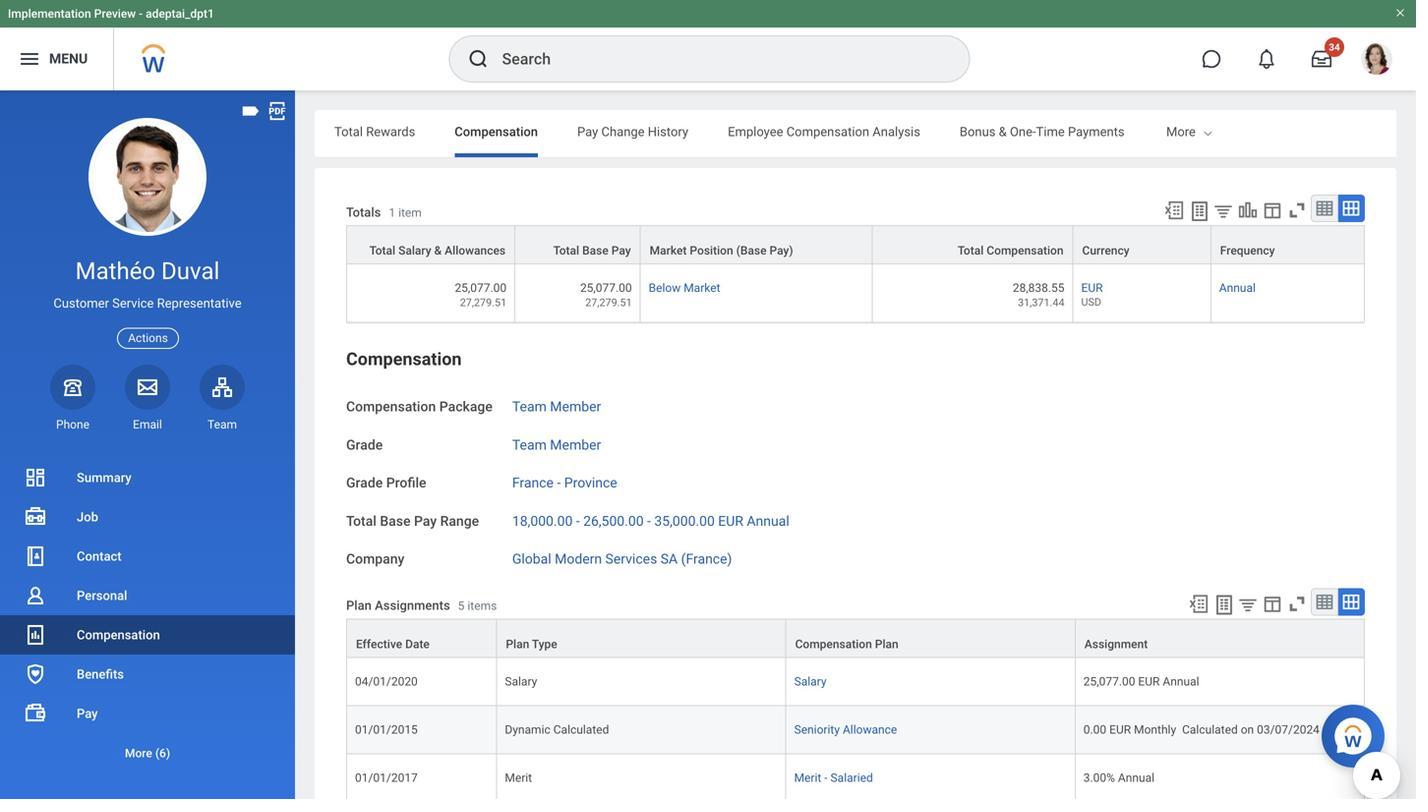 Task type: vqa. For each thing, say whether or not it's contained in the screenshot.
Market within 'link'
yes



Task type: describe. For each thing, give the bounding box(es) containing it.
(france)
[[681, 551, 732, 568]]

- inside the menu banner
[[139, 7, 143, 21]]

customer
[[54, 296, 109, 311]]

26,500.00
[[583, 513, 644, 530]]

& inside popup button
[[434, 244, 442, 258]]

3.00%
[[1084, 772, 1115, 785]]

total for total rewards
[[334, 124, 363, 139]]

annual link
[[1219, 277, 1256, 295]]

row containing 25,077.00
[[346, 265, 1365, 323]]

25,077.00 eur annual
[[1084, 675, 1199, 689]]

activity
[[1336, 124, 1378, 139]]

toolbar for 1
[[1155, 195, 1365, 225]]

package
[[439, 399, 493, 415]]

total base pay button
[[516, 226, 640, 264]]

france - province link
[[512, 471, 617, 491]]

assignment
[[1085, 638, 1148, 652]]

compensation link
[[0, 616, 295, 655]]

phone mathéo duval element
[[50, 417, 95, 433]]

1 27,279.51 from the left
[[460, 297, 507, 309]]

analysis
[[873, 124, 921, 139]]

merit for merit
[[505, 772, 532, 785]]

eur right 0.00
[[1110, 723, 1131, 737]]

compensation down "search" icon
[[455, 124, 538, 139]]

bonus
[[960, 124, 996, 139]]

01/01/2017
[[355, 772, 418, 785]]

global modern services sa (france) link
[[512, 547, 732, 568]]

eur up (france)
[[718, 513, 744, 530]]

export to excel image for 1
[[1164, 200, 1185, 221]]

grade profile
[[346, 475, 426, 491]]

personal
[[77, 589, 127, 603]]

summary link
[[0, 458, 295, 498]]

more (6) button
[[0, 734, 295, 773]]

email
[[133, 418, 162, 432]]

totals 1 item
[[346, 205, 422, 220]]

pay link
[[0, 694, 295, 734]]

row containing 01/01/2017
[[346, 755, 1365, 800]]

search image
[[467, 47, 490, 71]]

team inside 'link'
[[208, 418, 237, 432]]

assignment button
[[1076, 620, 1364, 657]]

view worker - expand/collapse chart image
[[1237, 200, 1259, 221]]

01/01/2015
[[355, 723, 418, 737]]

1 horizontal spatial salary
[[505, 675, 537, 689]]

market position (base pay) button
[[641, 226, 872, 264]]

summary
[[77, 471, 132, 485]]

contact image
[[24, 545, 47, 568]]

sa
[[661, 551, 678, 568]]

more (6) button
[[0, 742, 295, 766]]

tag image
[[240, 100, 262, 122]]

on
[[1241, 723, 1254, 737]]

justify image
[[18, 47, 41, 71]]

compensation inside 'popup button'
[[795, 638, 872, 652]]

type
[[532, 638, 557, 652]]

plan assignments 5 items
[[346, 599, 497, 613]]

- for merit
[[824, 772, 828, 785]]

frequency
[[1220, 244, 1275, 258]]

0.00
[[1084, 723, 1107, 737]]

actions button
[[117, 328, 179, 349]]

0.00 eur monthly  calculated on 03/07/2024
[[1084, 723, 1320, 737]]

eur link
[[1081, 277, 1103, 295]]

total rewards
[[334, 124, 415, 139]]

plan type
[[506, 638, 557, 652]]

job
[[77, 510, 98, 525]]

3.00% annual
[[1084, 772, 1155, 785]]

plan up the effective
[[346, 599, 372, 613]]

25,077.00 inside compensation group
[[1084, 675, 1135, 689]]

items
[[468, 600, 497, 613]]

pay change history
[[577, 124, 689, 139]]

allowance for seniority
[[843, 723, 897, 737]]

contact link
[[0, 537, 295, 576]]

annual up 0.00 eur monthly  calculated on 03/07/2024
[[1163, 675, 1199, 689]]

1 25,077.00 27,279.51 from the left
[[455, 281, 507, 309]]

row containing 01/01/2015
[[346, 707, 1365, 755]]

export to worksheets image
[[1213, 593, 1236, 617]]

select to filter grid data image
[[1237, 594, 1259, 615]]

phone button
[[50, 365, 95, 433]]

global
[[512, 551, 551, 568]]

compensation button
[[346, 349, 462, 370]]

list containing summary
[[0, 458, 295, 773]]

more (6)
[[125, 747, 170, 761]]

salary link
[[794, 671, 827, 689]]

total salary & allowances button
[[347, 226, 515, 264]]

grade for grade profile
[[346, 475, 383, 491]]

employee compensation analysis
[[728, 124, 921, 139]]

click to view/edit grid preferences image
[[1262, 593, 1284, 615]]

compensation up compensation package
[[346, 349, 462, 370]]

compensation left analysis
[[787, 124, 870, 139]]

effective
[[356, 638, 402, 652]]

2 calculated from the left
[[1182, 723, 1238, 737]]

base for total base pay
[[582, 244, 609, 258]]

row containing total salary & allowances
[[346, 225, 1365, 265]]

team member for grade
[[512, 437, 601, 453]]

28,838.55 31,371.44
[[1013, 281, 1065, 309]]

job link
[[0, 498, 295, 537]]

more for more (6)
[[125, 747, 152, 761]]

total for total base pay
[[553, 244, 579, 258]]

seniority
[[794, 723, 840, 737]]

menu banner
[[0, 0, 1416, 90]]

market inside popup button
[[650, 244, 687, 258]]

adeptai_dpt1
[[146, 7, 214, 21]]

time
[[1036, 124, 1065, 139]]

market position (base pay)
[[650, 244, 793, 258]]

province
[[564, 475, 617, 491]]

services
[[605, 551, 657, 568]]

total for total base pay range
[[346, 513, 377, 530]]

- right 26,500.00
[[647, 513, 651, 530]]

personal link
[[0, 576, 295, 616]]

service
[[112, 296, 154, 311]]

inbox large image
[[1312, 49, 1332, 69]]

allowance for reimbursable
[[1245, 124, 1304, 139]]

2 horizontal spatial salary
[[794, 675, 827, 689]]

row containing 04/01/2020
[[346, 658, 1365, 707]]

expand table image
[[1342, 592, 1361, 612]]

compensation plan button
[[786, 620, 1075, 657]]

fullscreen image
[[1286, 593, 1308, 615]]

representative
[[157, 296, 242, 311]]

dynamic
[[505, 723, 551, 737]]

position
[[690, 244, 733, 258]]

merit - salaried link
[[794, 768, 873, 785]]

grade for grade
[[346, 437, 383, 453]]

team member link for compensation package
[[512, 395, 601, 415]]

change
[[601, 124, 645, 139]]

more for more
[[1166, 124, 1196, 139]]

email button
[[125, 365, 170, 433]]

34 button
[[1300, 37, 1345, 81]]

menu
[[49, 51, 88, 67]]



Task type: locate. For each thing, give the bounding box(es) containing it.
fullscreen image
[[1286, 200, 1308, 221]]

(base
[[736, 244, 767, 258]]

compensation down personal
[[77, 628, 160, 643]]

allowance
[[1245, 124, 1304, 139], [843, 723, 897, 737]]

pay inside list
[[77, 707, 98, 721]]

tab list
[[315, 110, 1397, 157]]

0 horizontal spatial allowance
[[843, 723, 897, 737]]

1 horizontal spatial more
[[1166, 124, 1196, 139]]

compensation up 28,838.55
[[987, 244, 1064, 258]]

2 27,279.51 from the left
[[585, 297, 632, 309]]

2 vertical spatial team
[[512, 437, 547, 453]]

eur up monthly
[[1138, 675, 1160, 689]]

27,279.51 down total base pay
[[585, 297, 632, 309]]

annual right 35,000.00
[[747, 513, 790, 530]]

benefits
[[77, 667, 124, 682]]

dynamic calculated
[[505, 723, 609, 737]]

compensation package
[[346, 399, 493, 415]]

1 horizontal spatial 27,279.51
[[585, 297, 632, 309]]

0 vertical spatial table image
[[1315, 199, 1335, 218]]

-
[[139, 7, 143, 21], [557, 475, 561, 491], [576, 513, 580, 530], [647, 513, 651, 530], [824, 772, 828, 785]]

team
[[512, 399, 547, 415], [208, 418, 237, 432], [512, 437, 547, 453]]

1 vertical spatial base
[[380, 513, 411, 530]]

mail image
[[136, 375, 159, 399]]

1 vertical spatial team
[[208, 418, 237, 432]]

pay inside compensation group
[[414, 513, 437, 530]]

merit left the salaried
[[794, 772, 822, 785]]

- inside row
[[824, 772, 828, 785]]

more left (6)
[[125, 747, 152, 761]]

france
[[512, 475, 554, 491]]

1 team member from the top
[[512, 399, 601, 415]]

compensation inside popup button
[[987, 244, 1064, 258]]

team right 'package'
[[512, 399, 547, 415]]

navigation pane region
[[0, 90, 295, 800]]

1 vertical spatial toolbar
[[1179, 589, 1365, 619]]

total compensation
[[958, 244, 1064, 258]]

table image for expand table icon
[[1315, 199, 1335, 218]]

pay inside popup button
[[612, 244, 631, 258]]

25,077.00 27,279.51 down allowances
[[455, 281, 507, 309]]

team member for compensation package
[[512, 399, 601, 415]]

total inside 'tab list'
[[334, 124, 363, 139]]

close environment banner image
[[1395, 7, 1406, 19]]

2 25,077.00 27,279.51 from the left
[[580, 281, 632, 309]]

seniority allowance
[[794, 723, 897, 737]]

employee
[[728, 124, 783, 139]]

salary down plan type
[[505, 675, 537, 689]]

more inside dropdown button
[[125, 747, 152, 761]]

salary down item
[[398, 244, 431, 258]]

allowance right reimbursable
[[1245, 124, 1304, 139]]

phone image
[[59, 375, 87, 399]]

profile
[[386, 475, 426, 491]]

notifications large image
[[1257, 49, 1277, 69]]

plan inside 'tab list'
[[1308, 124, 1333, 139]]

1 team member link from the top
[[512, 395, 601, 415]]

date
[[405, 638, 430, 652]]

1
[[389, 206, 395, 220]]

total
[[334, 124, 363, 139], [369, 244, 395, 258], [553, 244, 579, 258], [958, 244, 984, 258], [346, 513, 377, 530]]

- right 18,000.00
[[576, 513, 580, 530]]

1 table image from the top
[[1315, 199, 1335, 218]]

toolbar up frequency
[[1155, 195, 1365, 225]]

- for 18,000.00
[[576, 513, 580, 530]]

27,279.51
[[460, 297, 507, 309], [585, 297, 632, 309]]

export to worksheets image
[[1188, 200, 1212, 223]]

plan
[[1308, 124, 1333, 139], [346, 599, 372, 613], [506, 638, 529, 652], [875, 638, 899, 652]]

assignments
[[375, 599, 450, 613]]

1 horizontal spatial merit
[[794, 772, 822, 785]]

compensation plan
[[795, 638, 899, 652]]

tab list containing total rewards
[[315, 110, 1397, 157]]

email mathéo duval element
[[125, 417, 170, 433]]

more up export to worksheets image on the right top
[[1166, 124, 1196, 139]]

range
[[440, 513, 479, 530]]

18,000.00 - 26,500.00 - 35,000.00 eur annual link
[[512, 509, 790, 530]]

row containing effective date
[[346, 619, 1365, 658]]

0 horizontal spatial 25,077.00 27,279.51
[[455, 281, 507, 309]]

1 vertical spatial more
[[125, 747, 152, 761]]

- right france
[[557, 475, 561, 491]]

25,077.00 down total base pay
[[580, 281, 632, 295]]

phone
[[56, 418, 90, 432]]

frequency button
[[1212, 226, 1364, 264]]

total inside popup button
[[553, 244, 579, 258]]

25,077.00 down assignment
[[1084, 675, 1135, 689]]

table image left expand table image
[[1315, 592, 1335, 612]]

04/01/2020
[[355, 675, 418, 689]]

2 team member link from the top
[[512, 433, 601, 453]]

pay image
[[24, 702, 47, 726]]

toolbar
[[1155, 195, 1365, 225], [1179, 589, 1365, 619]]

total for total compensation
[[958, 244, 984, 258]]

toolbar up assignment popup button
[[1179, 589, 1365, 619]]

- left the salaried
[[824, 772, 828, 785]]

team member link for grade
[[512, 433, 601, 453]]

item
[[398, 206, 422, 220]]

team link
[[200, 365, 245, 433]]

plan left type
[[506, 638, 529, 652]]

2 member from the top
[[550, 437, 601, 453]]

plan type button
[[497, 620, 785, 657]]

0 vertical spatial team member
[[512, 399, 601, 415]]

plan inside popup button
[[506, 638, 529, 652]]

company
[[346, 551, 405, 568]]

25,077.00 27,279.51 down total base pay
[[580, 281, 632, 309]]

28,838.55
[[1013, 281, 1065, 295]]

summary image
[[24, 466, 47, 490]]

0 horizontal spatial 25,077.00
[[455, 281, 507, 295]]

grade
[[346, 437, 383, 453], [346, 475, 383, 491]]

03/07/2024
[[1257, 723, 1320, 737]]

2 horizontal spatial 25,077.00
[[1084, 675, 1135, 689]]

total for total salary & allowances
[[369, 244, 395, 258]]

annual
[[1219, 281, 1256, 295], [747, 513, 790, 530], [1163, 675, 1199, 689], [1118, 772, 1155, 785]]

eur up usd
[[1081, 281, 1103, 295]]

6 row from the top
[[346, 755, 1365, 800]]

reimbursable allowance plan activity
[[1164, 124, 1378, 139]]

25,077.00 down allowances
[[455, 281, 507, 295]]

total salary & allowances
[[369, 244, 506, 258]]

below
[[649, 281, 681, 295]]

salary up seniority
[[794, 675, 827, 689]]

compensation up the salary link
[[795, 638, 872, 652]]

effective date button
[[347, 620, 496, 657]]

1 member from the top
[[550, 399, 601, 415]]

member for grade
[[550, 437, 601, 453]]

allowance inside seniority allowance link
[[843, 723, 897, 737]]

1 vertical spatial allowance
[[843, 723, 897, 737]]

1 calculated from the left
[[553, 723, 609, 737]]

0 vertical spatial more
[[1166, 124, 1196, 139]]

1 vertical spatial export to excel image
[[1188, 593, 1210, 615]]

export to excel image for assignments
[[1188, 593, 1210, 615]]

click to view/edit grid preferences image
[[1262, 200, 1284, 221]]

mathéo duval
[[75, 257, 220, 285]]

contact
[[77, 549, 122, 564]]

export to excel image left export to worksheets icon
[[1188, 593, 1210, 615]]

1 vertical spatial team member link
[[512, 433, 601, 453]]

(6)
[[155, 747, 170, 761]]

view printable version (pdf) image
[[267, 100, 288, 122]]

1 vertical spatial &
[[434, 244, 442, 258]]

modern
[[555, 551, 602, 568]]

select to filter grid data image
[[1213, 201, 1234, 221]]

table image
[[1315, 199, 1335, 218], [1315, 592, 1335, 612]]

calculated right dynamic
[[553, 723, 609, 737]]

base inside popup button
[[582, 244, 609, 258]]

1 horizontal spatial calculated
[[1182, 723, 1238, 737]]

2 grade from the top
[[346, 475, 383, 491]]

allowance up the salaried
[[843, 723, 897, 737]]

salary
[[398, 244, 431, 258], [505, 675, 537, 689], [794, 675, 827, 689]]

benefits image
[[24, 663, 47, 687]]

team up france
[[512, 437, 547, 453]]

0 vertical spatial member
[[550, 399, 601, 415]]

0 vertical spatial team member link
[[512, 395, 601, 415]]

team down 'view team' image on the left of page
[[208, 418, 237, 432]]

merit for merit - salaried
[[794, 772, 822, 785]]

market up "below"
[[650, 244, 687, 258]]

0 vertical spatial toolbar
[[1155, 195, 1365, 225]]

34
[[1329, 41, 1340, 53]]

implementation preview -   adeptai_dpt1
[[8, 7, 214, 21]]

1 vertical spatial table image
[[1315, 592, 1335, 612]]

1 horizontal spatial 25,077.00 27,279.51
[[580, 281, 632, 309]]

5 row from the top
[[346, 707, 1365, 755]]

0 vertical spatial export to excel image
[[1164, 200, 1185, 221]]

0 vertical spatial base
[[582, 244, 609, 258]]

& inside 'tab list'
[[999, 124, 1007, 139]]

team for grade
[[512, 437, 547, 453]]

total compensation button
[[873, 226, 1073, 264]]

1 horizontal spatial 25,077.00
[[580, 281, 632, 295]]

compensation down 'compensation' button
[[346, 399, 436, 415]]

reimbursable
[[1164, 124, 1242, 139]]

total base pay
[[553, 244, 631, 258]]

payments
[[1068, 124, 1125, 139]]

1 vertical spatial market
[[684, 281, 720, 295]]

personal image
[[24, 584, 47, 608]]

total inside compensation group
[[346, 513, 377, 530]]

1 row from the top
[[346, 225, 1365, 265]]

5
[[458, 600, 465, 613]]

base inside compensation group
[[380, 513, 411, 530]]

0 horizontal spatial base
[[380, 513, 411, 530]]

1 horizontal spatial allowance
[[1245, 124, 1304, 139]]

base for total base pay range
[[380, 513, 411, 530]]

toolbar inside compensation group
[[1179, 589, 1365, 619]]

expand table image
[[1342, 199, 1361, 218]]

total base pay range
[[346, 513, 479, 530]]

base
[[582, 244, 609, 258], [380, 513, 411, 530]]

0 vertical spatial market
[[650, 244, 687, 258]]

compensation
[[455, 124, 538, 139], [787, 124, 870, 139], [987, 244, 1064, 258], [346, 349, 462, 370], [346, 399, 436, 415], [77, 628, 160, 643], [795, 638, 872, 652]]

compensation group
[[346, 348, 1365, 800]]

2 row from the top
[[346, 265, 1365, 323]]

& left allowances
[[434, 244, 442, 258]]

team mathéo duval element
[[200, 417, 245, 433]]

- for france
[[557, 475, 561, 491]]

0 horizontal spatial 27,279.51
[[460, 297, 507, 309]]

0 horizontal spatial salary
[[398, 244, 431, 258]]

Search Workday  search field
[[502, 37, 929, 81]]

1 vertical spatial team member
[[512, 437, 601, 453]]

plan up seniority allowance link
[[875, 638, 899, 652]]

team member
[[512, 399, 601, 415], [512, 437, 601, 453]]

more
[[1166, 124, 1196, 139], [125, 747, 152, 761]]

total inside popup button
[[369, 244, 395, 258]]

annual down frequency
[[1219, 281, 1256, 295]]

2 team member from the top
[[512, 437, 601, 453]]

bonus & one-time payments
[[960, 124, 1125, 139]]

france - province
[[512, 475, 617, 491]]

27,279.51 down allowances
[[460, 297, 507, 309]]

0 vertical spatial allowance
[[1245, 124, 1304, 139]]

0 horizontal spatial &
[[434, 244, 442, 258]]

allowances
[[445, 244, 506, 258]]

market right "below"
[[684, 281, 720, 295]]

total inside popup button
[[958, 244, 984, 258]]

job image
[[24, 506, 47, 529]]

0 vertical spatial &
[[999, 124, 1007, 139]]

1 merit from the left
[[505, 772, 532, 785]]

grade up the grade profile
[[346, 437, 383, 453]]

4 row from the top
[[346, 658, 1365, 707]]

2 table image from the top
[[1315, 592, 1335, 612]]

compensation inside list
[[77, 628, 160, 643]]

export to excel image
[[1164, 200, 1185, 221], [1188, 593, 1210, 615]]

25,077.00
[[455, 281, 507, 295], [580, 281, 632, 295], [1084, 675, 1135, 689]]

salaried
[[831, 772, 873, 785]]

0 horizontal spatial export to excel image
[[1164, 200, 1185, 221]]

table image for expand table image
[[1315, 592, 1335, 612]]

annual right '3.00%' on the right of page
[[1118, 772, 1155, 785]]

merit
[[505, 772, 532, 785], [794, 772, 822, 785]]

1 horizontal spatial export to excel image
[[1188, 593, 1210, 615]]

2 merit from the left
[[794, 772, 822, 785]]

0 vertical spatial grade
[[346, 437, 383, 453]]

profile logan mcneil image
[[1361, 43, 1393, 79]]

25,077.00 27,279.51
[[455, 281, 507, 309], [580, 281, 632, 309]]

team member link
[[512, 395, 601, 415], [512, 433, 601, 453]]

effective date
[[356, 638, 430, 652]]

member for compensation package
[[550, 399, 601, 415]]

plan left activity
[[1308, 124, 1333, 139]]

toolbar for assignments
[[1179, 589, 1365, 619]]

3 row from the top
[[346, 619, 1365, 658]]

table image left expand table icon
[[1315, 199, 1335, 218]]

totals
[[346, 205, 381, 220]]

1 vertical spatial member
[[550, 437, 601, 453]]

preview
[[94, 7, 136, 21]]

calculated left the on
[[1182, 723, 1238, 737]]

1 horizontal spatial base
[[582, 244, 609, 258]]

row
[[346, 225, 1365, 265], [346, 265, 1365, 323], [346, 619, 1365, 658], [346, 658, 1365, 707], [346, 707, 1365, 755], [346, 755, 1365, 800]]

18,000.00
[[512, 513, 573, 530]]

grade left profile
[[346, 475, 383, 491]]

benefits link
[[0, 655, 295, 694]]

list
[[0, 458, 295, 773]]

plan inside 'popup button'
[[875, 638, 899, 652]]

0 horizontal spatial merit
[[505, 772, 532, 785]]

1 vertical spatial grade
[[346, 475, 383, 491]]

1 horizontal spatial &
[[999, 124, 1007, 139]]

export to excel image left export to worksheets image on the right top
[[1164, 200, 1185, 221]]

0 horizontal spatial calculated
[[553, 723, 609, 737]]

currency button
[[1074, 226, 1211, 264]]

1 grade from the top
[[346, 437, 383, 453]]

compensation image
[[24, 624, 47, 647]]

18,000.00 - 26,500.00 - 35,000.00 eur annual
[[512, 513, 790, 530]]

pay)
[[770, 244, 793, 258]]

team for compensation package
[[512, 399, 547, 415]]

view team image
[[210, 375, 234, 399]]

seniority allowance link
[[794, 719, 897, 737]]

31,371.44
[[1018, 297, 1065, 309]]

0 vertical spatial team
[[512, 399, 547, 415]]

salary inside popup button
[[398, 244, 431, 258]]

0 horizontal spatial more
[[125, 747, 152, 761]]

merit down dynamic
[[505, 772, 532, 785]]

& left one- at the right top of page
[[999, 124, 1007, 139]]

- right the preview
[[139, 7, 143, 21]]

usd
[[1081, 296, 1102, 309]]

menu button
[[0, 28, 113, 90]]



